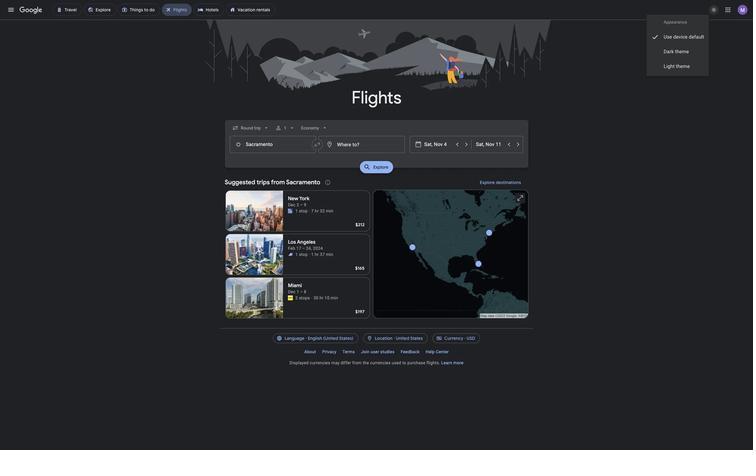 Task type: vqa. For each thing, say whether or not it's contained in the screenshot.

no



Task type: locate. For each thing, give the bounding box(es) containing it.
light
[[664, 63, 675, 69]]

stop for angeles
[[299, 252, 308, 257]]

1 vertical spatial stop
[[299, 252, 308, 257]]

 image down 17 – 24,
[[309, 251, 310, 258]]

dec up spirit image
[[288, 289, 296, 294]]

english
[[308, 336, 323, 341]]

0 vertical spatial min
[[326, 209, 334, 213]]

0 vertical spatial theme
[[676, 49, 690, 55]]

0 vertical spatial hr
[[315, 209, 319, 213]]

None field
[[230, 123, 272, 134], [299, 123, 330, 134], [230, 123, 272, 134], [299, 123, 330, 134]]

destinations
[[496, 180, 521, 185]]

from
[[271, 179, 285, 186], [353, 361, 362, 365]]

join user studies
[[361, 349, 395, 354]]

0 horizontal spatial explore
[[374, 164, 389, 170]]

0 vertical spatial from
[[271, 179, 285, 186]]

0 vertical spatial stop
[[299, 209, 308, 213]]

1 vertical spatial 1 stop
[[296, 252, 308, 257]]

min right 32
[[326, 209, 334, 213]]

spirit image
[[288, 296, 293, 300]]

0 horizontal spatial currencies
[[310, 361, 331, 365]]

theme right dark
[[676, 49, 690, 55]]

2  image from the top
[[309, 251, 310, 258]]

los angeles feb 17 – 24, 2024
[[288, 239, 323, 251]]

stop down 2 – 9
[[299, 209, 308, 213]]

1 stop down 17 – 24,
[[296, 252, 308, 257]]

min right '10'
[[331, 296, 338, 300]]

$212
[[356, 222, 365, 228]]

2 1 stop from the top
[[296, 252, 308, 257]]

used
[[392, 361, 402, 365]]

language
[[285, 336, 305, 341]]

30
[[314, 296, 319, 300]]

los
[[288, 239, 296, 245]]

theme right light
[[677, 63, 690, 69]]

1 hr 37 min
[[312, 252, 334, 257]]

theme
[[676, 49, 690, 55], [677, 63, 690, 69]]

use device default radio item
[[647, 30, 710, 44]]

explore inside "suggested trips from sacramento" region
[[480, 180, 495, 185]]

1 horizontal spatial from
[[353, 361, 362, 365]]

1  image from the top
[[309, 208, 310, 214]]

hr right 30
[[320, 296, 324, 300]]

join user studies link
[[358, 347, 398, 357]]

1 vertical spatial min
[[326, 252, 334, 257]]

2 stops
[[296, 296, 310, 300]]

min for miami
[[331, 296, 338, 300]]

2 vertical spatial hr
[[320, 296, 324, 300]]

1 dec from the top
[[288, 202, 296, 207]]

stop down 17 – 24,
[[299, 252, 308, 257]]

dec up united image
[[288, 202, 296, 207]]

1 stop for york
[[296, 209, 308, 213]]

 image inside "suggested trips from sacramento" region
[[311, 295, 313, 301]]

1 vertical spatial explore
[[480, 180, 495, 185]]

 image
[[309, 208, 310, 214], [309, 251, 310, 258]]

hr right the 7
[[315, 209, 319, 213]]

explore for explore
[[374, 164, 389, 170]]

united states
[[396, 336, 423, 341]]

1 vertical spatial hr
[[315, 252, 319, 257]]

currencies
[[310, 361, 331, 365], [370, 361, 391, 365]]

32
[[320, 209, 325, 213]]

suggested trips from sacramento region
[[225, 175, 529, 321]]

min
[[326, 209, 334, 213], [326, 252, 334, 257], [331, 296, 338, 300]]

united image
[[288, 209, 293, 213]]

1 currencies from the left
[[310, 361, 331, 365]]

from right "trips"
[[271, 179, 285, 186]]

2 dec from the top
[[288, 289, 296, 294]]

location
[[375, 336, 393, 341]]

new
[[288, 196, 299, 202]]

currencies down privacy
[[310, 361, 331, 365]]

user
[[371, 349, 379, 354]]

 image left the 7
[[309, 208, 310, 214]]

currency
[[445, 336, 464, 341]]

center
[[436, 349, 449, 354]]

dec
[[288, 202, 296, 207], [288, 289, 296, 294]]

hr for los angeles
[[315, 252, 319, 257]]

1 horizontal spatial explore
[[480, 180, 495, 185]]

1 vertical spatial dec
[[288, 289, 296, 294]]

0 vertical spatial dec
[[288, 202, 296, 207]]

1 vertical spatial theme
[[677, 63, 690, 69]]

1 1 stop from the top
[[296, 209, 308, 213]]

displayed currencies may differ from the currencies used to purchase flights. learn more
[[290, 361, 464, 365]]

7 hr 32 min
[[312, 209, 334, 213]]

1 stop down 2 – 9
[[296, 209, 308, 213]]

from left the
[[353, 361, 362, 365]]

1 vertical spatial  image
[[309, 251, 310, 258]]

states)
[[339, 336, 354, 341]]

the
[[363, 361, 369, 365]]

1 vertical spatial from
[[353, 361, 362, 365]]

studies
[[381, 349, 395, 354]]

2 currencies from the left
[[370, 361, 391, 365]]

currencies down 'join user studies'
[[370, 361, 391, 365]]

$165
[[356, 266, 365, 271]]

main menu image
[[7, 6, 15, 13]]

2 stop from the top
[[299, 252, 308, 257]]

hr left 37
[[315, 252, 319, 257]]

feedback
[[401, 349, 420, 354]]

Flight search field
[[220, 120, 534, 175]]

0 vertical spatial explore
[[374, 164, 389, 170]]

1 stop
[[296, 209, 308, 213], [296, 252, 308, 257]]

change appearance image
[[707, 2, 722, 17]]

appearance group
[[647, 19, 710, 74]]

explore down where to? text field at the top of page
[[374, 164, 389, 170]]

learn more link
[[442, 361, 464, 365]]

0 vertical spatial  image
[[309, 208, 310, 214]]

miami dec 1 – 8
[[288, 283, 307, 294]]

2 vertical spatial min
[[331, 296, 338, 300]]

explore destinations
[[480, 180, 521, 185]]

0 vertical spatial 1 stop
[[296, 209, 308, 213]]

sacramento
[[286, 179, 321, 186]]

stop
[[299, 209, 308, 213], [299, 252, 308, 257]]

 image for los angeles
[[309, 251, 310, 258]]

explore inside flight search field
[[374, 164, 389, 170]]

 image
[[311, 295, 313, 301]]

1 stop from the top
[[299, 209, 308, 213]]

stop for york
[[299, 209, 308, 213]]

flights
[[352, 87, 402, 109]]

miami
[[288, 283, 302, 289]]

feedback link
[[398, 347, 423, 357]]

212 US dollars text field
[[356, 222, 365, 228]]

hr
[[315, 209, 319, 213], [315, 252, 319, 257], [320, 296, 324, 300]]

delta and spirit image
[[288, 252, 293, 257]]

0 horizontal spatial from
[[271, 179, 285, 186]]

1 horizontal spatial currencies
[[370, 361, 391, 365]]

None text field
[[230, 136, 316, 153]]

explore
[[374, 164, 389, 170], [480, 180, 495, 185]]

explore left destinations
[[480, 180, 495, 185]]

2024
[[313, 246, 323, 251]]

1
[[284, 126, 287, 130], [296, 209, 298, 213], [296, 252, 298, 257], [312, 252, 314, 257]]

terms link
[[340, 347, 358, 357]]

min right 37
[[326, 252, 334, 257]]



Task type: describe. For each thing, give the bounding box(es) containing it.
Where to? text field
[[319, 136, 405, 153]]

hr for miami
[[320, 296, 324, 300]]

2 – 9
[[297, 202, 307, 207]]

explore for explore destinations
[[480, 180, 495, 185]]

more
[[454, 361, 464, 365]]

hr for new york
[[315, 209, 319, 213]]

stops
[[299, 296, 310, 300]]

help center link
[[423, 347, 452, 357]]

suggested trips from sacramento
[[225, 179, 321, 186]]

differ
[[341, 361, 352, 365]]

$197
[[356, 309, 365, 315]]

10
[[325, 296, 330, 300]]

privacy link
[[319, 347, 340, 357]]

purchase
[[408, 361, 426, 365]]

use device default
[[664, 34, 705, 40]]

dark theme
[[664, 49, 690, 55]]

new york dec 2 – 9
[[288, 196, 310, 207]]

may
[[332, 361, 340, 365]]

appearance
[[664, 20, 688, 25]]

197 US dollars text field
[[356, 309, 365, 315]]

theme for light theme
[[677, 63, 690, 69]]

about
[[305, 349, 316, 354]]

displayed
[[290, 361, 309, 365]]

1 stop for angeles
[[296, 252, 308, 257]]

states
[[411, 336, 423, 341]]

37
[[320, 252, 325, 257]]

usd
[[467, 336, 476, 341]]

2
[[296, 296, 298, 300]]

to
[[403, 361, 407, 365]]

dark
[[664, 49, 674, 55]]

 image for new york
[[309, 208, 310, 214]]

angeles
[[297, 239, 316, 245]]

default
[[689, 34, 705, 40]]

dec inside new york dec 2 – 9
[[288, 202, 296, 207]]

explore button
[[360, 161, 394, 173]]

english (united states)
[[308, 336, 354, 341]]

explore destinations button
[[473, 175, 529, 190]]

help center
[[426, 349, 449, 354]]

7
[[312, 209, 314, 213]]

Return text field
[[476, 136, 505, 153]]

(united
[[324, 336, 339, 341]]

flights.
[[427, 361, 441, 365]]

united
[[396, 336, 410, 341]]

min for los angeles
[[326, 252, 334, 257]]

device
[[674, 34, 688, 40]]

join
[[361, 349, 370, 354]]

help
[[426, 349, 435, 354]]

from inside region
[[271, 179, 285, 186]]

york
[[300, 196, 310, 202]]

trips
[[257, 179, 270, 186]]

dec inside miami dec 1 – 8
[[288, 289, 296, 294]]

17 – 24,
[[297, 246, 312, 251]]

about link
[[302, 347, 319, 357]]

1 button
[[273, 121, 298, 135]]

Departure text field
[[425, 136, 453, 153]]

use
[[664, 34, 673, 40]]

min for new york
[[326, 209, 334, 213]]

terms
[[343, 349, 355, 354]]

light theme
[[664, 63, 690, 69]]

suggested
[[225, 179, 255, 186]]

1 – 8
[[297, 289, 307, 294]]

165 US dollars text field
[[356, 266, 365, 271]]

theme for dark theme
[[676, 49, 690, 55]]

learn
[[442, 361, 453, 365]]

1 inside popup button
[[284, 126, 287, 130]]

30 hr 10 min
[[314, 296, 338, 300]]

privacy
[[322, 349, 337, 354]]

feb
[[288, 246, 295, 251]]



